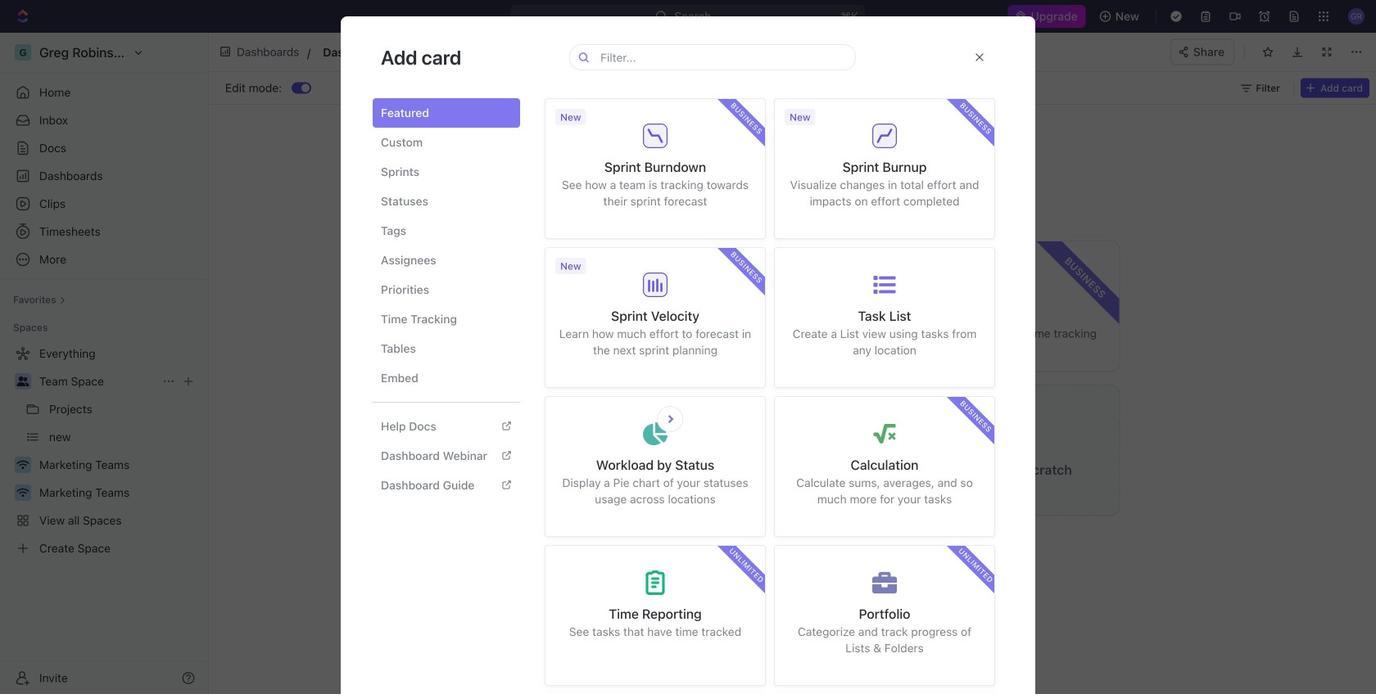 Task type: describe. For each thing, give the bounding box(es) containing it.
team reporting image
[[702, 255, 741, 294]]

user group image
[[17, 377, 29, 387]]



Task type: vqa. For each thing, say whether or not it's contained in the screenshot.
left Map
no



Task type: locate. For each thing, give the bounding box(es) containing it.
project management image
[[479, 399, 518, 438]]

None text field
[[323, 42, 680, 62]]

Filter... text field
[[601, 45, 851, 70]]

sidebar navigation
[[0, 33, 209, 695]]



